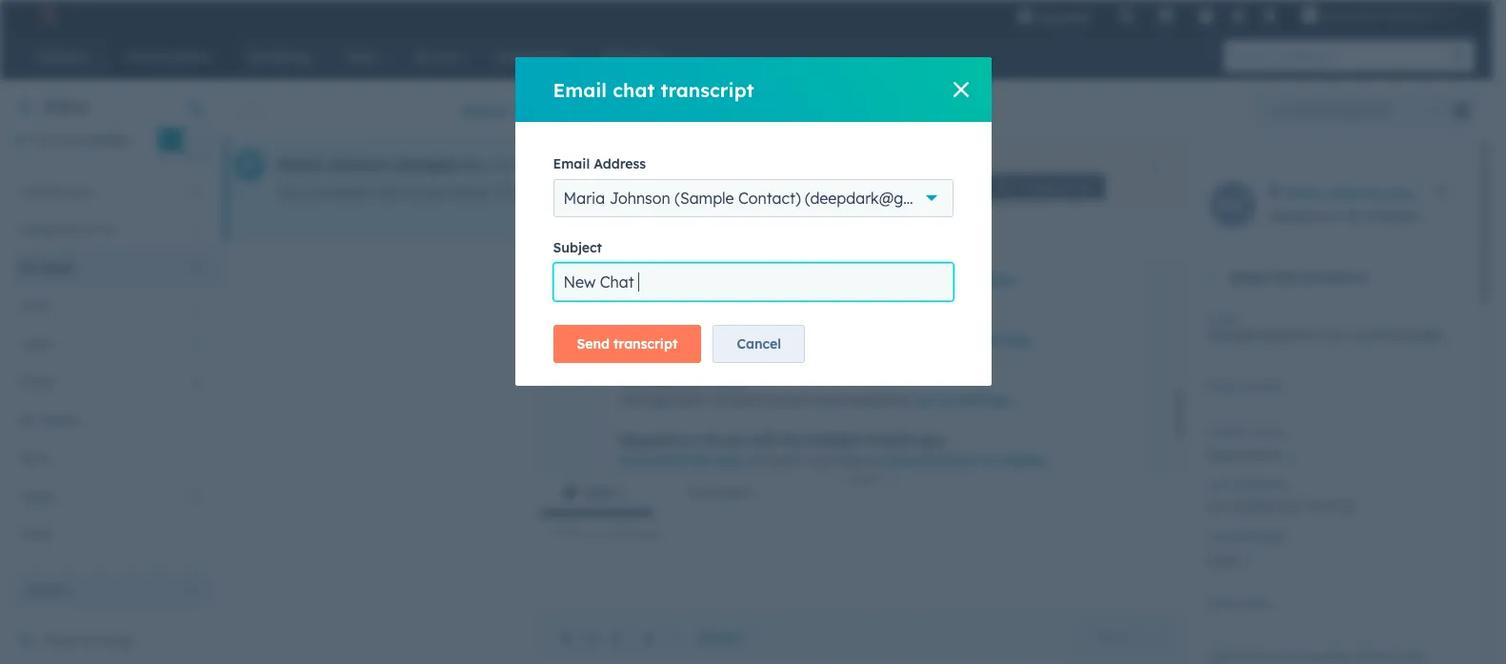Task type: describe. For each thing, give the bounding box(es) containing it.
spam
[[19, 488, 56, 505]]

0 horizontal spatial from
[[726, 192, 756, 209]]

(deepdark@gmail.com)
[[805, 189, 975, 208]]

choose inside 🎉 from now on, any chats on your website will appear here. choose what you'd like to do next:
[[984, 112, 1030, 129]]

email for email address
[[553, 155, 590, 172]]

all for all open
[[19, 260, 36, 277]]

1 horizontal spatial team
[[712, 372, 747, 389]]

subject
[[553, 239, 602, 256]]

processing
[[1289, 649, 1347, 663]]

inbox for inbox
[[44, 97, 90, 116]]

to left me
[[80, 221, 93, 239]]

inbox settings link
[[42, 630, 134, 653]]

will inside row
[[753, 184, 773, 201]]

comment button
[[665, 474, 774, 516]]

assigned to me
[[19, 221, 116, 239]]

close
[[1290, 102, 1319, 117]]

actions
[[28, 583, 67, 598]]

contact) inside row
[[461, 155, 526, 174]]

to inside tracking code not installed alert
[[820, 177, 833, 195]]

contacted
[[1233, 477, 1287, 492]]

go for settings
[[917, 392, 935, 409]]

what inside 🎉 from now on, any chats on your website will appear here. choose what you'd like to do next:
[[1034, 112, 1065, 129]]

and for availability.
[[814, 392, 838, 409]]

chat right connected at the left of page
[[375, 184, 403, 201]]

and for style
[[747, 332, 771, 349]]

go
[[727, 432, 745, 449]]

legal basis for processing contact's data
[[1207, 649, 1428, 663]]

choose inside row
[[860, 184, 907, 201]]

insert
[[699, 629, 740, 646]]

to inside 🎉 from now on, any chats on your website will appear here. choose what you'd like to do next:
[[619, 132, 632, 149]]

on left mobile.
[[978, 452, 995, 469]]

settings inside customize your chat widget customize the color and style of your chat widget. go to settings
[[978, 332, 1031, 349]]

tracking
[[560, 148, 629, 167]]

johnson inside row
[[326, 155, 390, 174]]

email for email deepdark@gmail.com, emailmaria@hubspot.com
[[1207, 313, 1236, 327]]

email deepdark@gmail.com, emailmaria@hubspot.com
[[1207, 313, 1507, 344]]

1 vertical spatial go to settings link
[[917, 392, 1010, 409]]

hubspot for contact)
[[694, 112, 750, 130]]

member
[[711, 392, 764, 409]]

app.
[[716, 452, 745, 469]]

0 vertical spatial tara
[[583, 236, 613, 254]]

chat left widget.
[[856, 332, 884, 349]]

at
[[677, 112, 691, 130]]

from inside row
[[496, 184, 529, 201]]

hubspot image
[[34, 4, 57, 27]]

contact's
[[1350, 649, 1399, 663]]

from inside row
[[1245, 184, 1275, 201]]

appear inside row
[[777, 184, 823, 201]]

send a test chat from any page where the tracking code is installed.
[[619, 192, 1051, 209]]

you connected chat to your inbox. from now on, any chats on your website will appear here. choose what you'd like to do next:  try it out  send a test chat from any page where the tracking code is 
[[278, 184, 1507, 201]]

(sample inside live chat from maria johnson (sample contact) with context you connected chat to your inbox.
from now on, any chats on your website will appear here. choose what you&#x27;d like to do next:

try it out 
send a test chat from any page where the tracking code is ins row
[[394, 155, 456, 174]]

widget.
[[888, 332, 934, 349]]

inbox settings
[[42, 633, 134, 650]]

3 1 from the top
[[194, 298, 200, 315]]

basis
[[1239, 649, 1267, 663]]

appear inside 🎉 from now on, any chats on your website will appear here. choose what you'd like to do next:
[[900, 112, 946, 129]]

stage
[[1257, 530, 1287, 544]]

1 vertical spatial hubspot
[[1364, 208, 1420, 225]]

johnson inside maria johnson (sample contact) salesperson at hubspot • created 8 days ago
[[646, 91, 709, 110]]

send for send transcript
[[577, 335, 610, 353]]

with
[[749, 432, 777, 449]]

1 horizontal spatial schultz
[[1237, 447, 1282, 464]]

0 horizontal spatial page
[[787, 192, 819, 209]]

a inside row
[[1174, 184, 1182, 201]]

tara schultz button for contact owner
[[1207, 436, 1459, 468]]

download
[[619, 452, 687, 469]]

next: inside row
[[1045, 184, 1075, 201]]

lifecycle stage
[[1207, 530, 1287, 544]]

download the app. link
[[619, 452, 745, 469]]

color
[[712, 332, 743, 349]]

go to chatflow link
[[919, 272, 1017, 289]]

marketplaces image
[[1158, 9, 1176, 26]]

live chat from maria johnson (sample contact) with context you connected chat to your inbox.
from now on, any chats on your website will appear here. choose what you&#x27;d like to do next:

try it out 
send a test chat from any page where the tracking code is ins row
[[224, 139, 1507, 240]]

comment
[[689, 484, 750, 501]]

legal
[[1207, 649, 1236, 663]]

page inside live chat from maria johnson (sample contact) with context you connected chat to your inbox.
from now on, any chats on your website will appear here. choose what you&#x27;d like to do next:

try it out 
send a test chat from any page where the tracking code is ins row
[[1305, 184, 1338, 201]]

send transcript button
[[553, 325, 702, 363]]

all closed button
[[11, 402, 200, 440]]

johnson up "@"
[[1330, 184, 1386, 202]]

like inside 🎉 from now on, any chats on your website will appear here. choose what you'd like to do next:
[[1107, 112, 1128, 129]]

0 horizontal spatial is
[[978, 192, 988, 209]]

all closed
[[19, 412, 78, 429]]

website inside tracking code not installed alert
[[768, 177, 817, 195]]

now inside row
[[533, 184, 558, 201]]

phone
[[1207, 379, 1240, 394]]

start
[[837, 177, 867, 195]]

0 horizontal spatial chat
[[19, 298, 49, 315]]

19
[[516, 157, 528, 172]]

1 horizontal spatial chatflow
[[959, 272, 1017, 289]]

where inside row
[[1342, 184, 1379, 201]]

ago
[[870, 112, 894, 130]]

insert button
[[686, 619, 765, 657]]

unassigned
[[19, 183, 93, 200]]

next: inside 🎉 from now on, any chats on your website will appear here. choose what you'd like to do next:
[[656, 132, 687, 149]]

your left 'inbox.'
[[423, 184, 451, 201]]

on, inside 🎉 from now on, any chats on your website will appear here. choose what you'd like to do next:
[[685, 112, 705, 129]]

tara schultz button for owner
[[556, 231, 678, 259]]

1 vertical spatial maria johnson (sample contact)
[[1287, 184, 1507, 202]]

available
[[72, 132, 129, 149]]

calling icon button
[[1111, 3, 1143, 28]]

0 vertical spatial transcript
[[661, 78, 754, 101]]

sent button
[[11, 440, 200, 478]]

0 vertical spatial schultz
[[617, 236, 665, 254]]

0 for 1
[[192, 183, 200, 200]]

(sample inside maria johnson (sample contact) salesperson at hubspot • created 8 days ago
[[714, 91, 776, 110]]

chat up color
[[728, 312, 757, 329]]

send for send a test chat from any page where the tracking code is installed.
[[619, 192, 651, 209]]

1 horizontal spatial salesperson
[[1268, 208, 1344, 225]]

notifications image
[[1262, 9, 1279, 26]]

on inside 🎉 from now on, any chats on your website will appear here. choose what you'd like to do next:
[[774, 112, 789, 129]]

apoptosis
[[1323, 8, 1382, 23]]

chat inside chat button
[[584, 484, 615, 501]]

for
[[1271, 649, 1286, 663]]

emailmaria@hubspot.com
[[1352, 327, 1507, 344]]

on inside tracking code not installed alert
[[717, 177, 733, 195]]

search image
[[1452, 50, 1466, 63]]

maria inside maria johnson (sample contact) salesperson at hubspot • created 8 days ago
[[598, 91, 641, 110]]

chats inside row
[[612, 184, 647, 201]]

Subject text field
[[553, 263, 954, 301]]

the inside row
[[1383, 184, 1403, 201]]

maria up 'salesperson @ hubspot' in the top right of the page
[[1287, 184, 1326, 202]]

0 horizontal spatial a
[[655, 192, 663, 209]]

connected
[[305, 184, 371, 201]]

apoptosis studios 2
[[1323, 8, 1439, 23]]

messaging
[[738, 272, 807, 289]]

about this contact button
[[1187, 252, 1459, 303]]

salesperson @ hubspot
[[1268, 208, 1420, 225]]

maria johnson (sample contact) inside row
[[278, 155, 526, 174]]

2 manage from the top
[[619, 272, 671, 289]]

newest button
[[449, 91, 536, 129]]

deepdark@gmail.com,
[[1207, 327, 1349, 344]]

will inside 🎉 from now on, any chats on your website will appear here. choose what you'd like to do next:
[[877, 112, 896, 129]]

sent
[[19, 450, 47, 467]]

caret image
[[1203, 275, 1214, 280]]

1 for to
[[194, 221, 200, 239]]

chat button
[[540, 474, 653, 516]]

maria inside row
[[278, 155, 322, 174]]

0 for 0
[[192, 374, 200, 391]]

0 horizontal spatial test
[[667, 192, 691, 209]]

upgrade image
[[1017, 9, 1034, 26]]

all for all closed
[[19, 412, 34, 429]]

upgrade
[[1038, 10, 1092, 25]]

your up color
[[693, 312, 724, 329]]

main content containing maria johnson (sample contact)
[[224, 0, 1507, 664]]

access
[[768, 392, 810, 409]]

code inside get tracking code button
[[1066, 179, 1093, 193]]

your inside tracking code not installed alert
[[737, 177, 765, 195]]

any down email address
[[585, 184, 608, 201]]

learn
[[768, 452, 800, 469]]

johnson inside popup button
[[610, 189, 671, 208]]

about
[[1229, 269, 1269, 286]]

maria johnson (sample contact) (deepdark@gmail.com) button
[[553, 179, 975, 217]]

settings link
[[1227, 5, 1251, 25]]

inbox.
[[455, 184, 492, 201]]

studios
[[1385, 8, 1429, 23]]

manage your chatflow manage your chat messaging and automation. go to chatflow
[[619, 252, 1017, 289]]

phone number
[[1207, 379, 1285, 394]]

(sample inside 'maria johnson (sample contact) (deepdark@gmail.com)' popup button
[[675, 189, 734, 208]]

1 customize from the top
[[619, 312, 689, 329]]

more
[[803, 452, 836, 469]]

your left messaging
[[675, 272, 703, 289]]

try
[[1079, 184, 1098, 201]]

number
[[1243, 379, 1285, 394]]



Task type: vqa. For each thing, say whether or not it's contained in the screenshot.
topmost next:
yes



Task type: locate. For each thing, give the bounding box(es) containing it.
hubspot down maria johnson (sample contact) link
[[1364, 208, 1420, 225]]

like right chats.
[[984, 184, 1004, 201]]

1 horizontal spatial tara schultz button
[[1207, 436, 1459, 468]]

1 horizontal spatial appear
[[900, 112, 946, 129]]

email inside email deepdark@gmail.com, emailmaria@hubspot.com
[[1207, 313, 1236, 327]]

0 horizontal spatial tara
[[583, 236, 613, 254]]

1 0 from the top
[[192, 183, 200, 200]]

not
[[675, 148, 701, 167]]

install the tracking code on your website to start receiving chats.
[[560, 177, 969, 195]]

2 0 from the top
[[192, 374, 200, 391]]

manage up respond
[[619, 392, 671, 409]]

0 horizontal spatial website
[[702, 184, 750, 201]]

1 vertical spatial you'd
[[946, 184, 980, 201]]

do right get
[[1025, 184, 1041, 201]]

0 vertical spatial and
[[811, 272, 835, 289]]

on inside row
[[650, 184, 666, 201]]

go right automation.
[[919, 272, 938, 289]]

manage up send transcript at the left of page
[[619, 272, 671, 289]]

inbox up you're available
[[44, 97, 90, 116]]

menu containing apoptosis studios 2
[[1004, 0, 1470, 30]]

you'd up try
[[1069, 112, 1103, 129]]

less
[[23, 336, 50, 353]]

website inside 🎉 from now on, any chats on your website will appear here. choose what you'd like to do next:
[[825, 112, 873, 129]]

you're available image
[[15, 136, 23, 144]]

inbox left 'settings'
[[42, 633, 79, 650]]

2 lead from the top
[[1207, 597, 1233, 611]]

1 vertical spatial tara schultz
[[1207, 447, 1282, 464]]

next: left try
[[1045, 184, 1075, 201]]

on, up "not"
[[685, 112, 705, 129]]

and inside customize your chat widget customize the color and style of your chat widget. go to settings
[[747, 332, 771, 349]]

0 horizontal spatial chatflow
[[712, 252, 770, 269]]

chat inside dialog
[[613, 78, 655, 101]]

1 horizontal spatial chat
[[584, 484, 615, 501]]

Search HubSpot search field
[[1225, 40, 1458, 72]]

0 horizontal spatial chats
[[612, 184, 647, 201]]

0 vertical spatial go to settings link
[[938, 332, 1031, 349]]

0 vertical spatial hubspot
[[694, 112, 750, 130]]

0 vertical spatial settings
[[978, 332, 1031, 349]]

1 vertical spatial go
[[938, 332, 956, 349]]

1 lead from the top
[[1207, 552, 1238, 569]]

and right access
[[814, 392, 838, 409]]

tara schultz button
[[556, 231, 678, 259], [1207, 436, 1459, 468]]

cancel button
[[713, 325, 805, 363]]

salesperson
[[598, 112, 674, 130], [1268, 208, 1344, 225]]

email
[[553, 78, 607, 101], [553, 155, 590, 172], [1207, 313, 1236, 327], [19, 374, 54, 391]]

team up member
[[712, 372, 747, 389]]

maria johnson (sample contact)
[[278, 155, 526, 174], [1287, 184, 1507, 202]]

chats inside 🎉 from now on, any chats on your website will appear here. choose what you'd like to do next:
[[735, 112, 770, 129]]

contact
[[1207, 425, 1249, 439]]

1 manage from the top
[[619, 252, 673, 269]]

0 vertical spatial chats
[[735, 112, 770, 129]]

on down tracking code not installed
[[650, 184, 666, 201]]

of
[[808, 332, 821, 349]]

mobile.
[[999, 452, 1048, 469]]

open
[[40, 260, 73, 277]]

page left start
[[787, 192, 819, 209]]

actions button
[[11, 576, 212, 606]]

2
[[1432, 8, 1439, 23]]

0 vertical spatial tara schultz
[[583, 236, 665, 254]]

1 horizontal spatial will
[[877, 112, 896, 129]]

0 horizontal spatial here.
[[826, 184, 857, 201]]

this
[[1274, 269, 1298, 286]]

main content
[[224, 0, 1507, 664]]

0 vertical spatial choose
[[984, 112, 1030, 129]]

go inside manage your chatflow manage your chat messaging and automation. go to chatflow
[[919, 272, 938, 289]]

close conversation
[[1290, 102, 1391, 117]]

tracking code not installed alert
[[540, 139, 1187, 208]]

cancel
[[737, 335, 782, 353]]

0 vertical spatial now
[[656, 112, 682, 129]]

4 manage from the top
[[619, 392, 671, 409]]

(sample up 'inbox.'
[[394, 155, 456, 174]]

you're
[[30, 132, 69, 149]]

1 vertical spatial and
[[747, 332, 771, 349]]

1 for open
[[194, 260, 200, 277]]

go to settings link down go to chatflow link
[[938, 332, 1031, 349]]

(sample inside maria johnson (sample contact) link
[[1390, 184, 1445, 202]]

1 horizontal spatial choose
[[984, 112, 1030, 129]]

tara schultz button down install
[[556, 231, 678, 259]]

(sample up 'salesperson @ hubspot' in the top right of the page
[[1390, 184, 1445, 202]]

0 vertical spatial you'd
[[1069, 112, 1103, 129]]

0 vertical spatial lead
[[1207, 552, 1238, 569]]

help image
[[1198, 9, 1216, 26]]

group
[[1408, 95, 1477, 125]]

widget
[[761, 312, 807, 329]]

menu
[[1004, 0, 1470, 30]]

chat inside manage your chatflow manage your chat messaging and automation. go to chatflow
[[707, 272, 734, 289]]

0 vertical spatial 0
[[192, 183, 200, 200]]

send inside button
[[577, 335, 610, 353]]

chats
[[735, 112, 770, 129], [612, 184, 647, 201]]

oct 19
[[494, 157, 528, 172]]

installed.
[[992, 192, 1047, 209]]

hubspot right at
[[694, 112, 750, 130]]

chat up tracking code not installed
[[613, 78, 655, 101]]

the inside tracking code not installed alert
[[603, 177, 623, 195]]

2 vertical spatial and
[[814, 392, 838, 409]]

close conversation button
[[1256, 95, 1408, 125]]

0 vertical spatial what
[[1034, 112, 1065, 129]]

0 horizontal spatial hubspot
[[694, 112, 750, 130]]

from inside 🎉 from now on, any chats on your website will appear here. choose what you'd like to do next:
[[619, 112, 652, 129]]

any down installed
[[760, 192, 783, 209]]

maria
[[598, 91, 641, 110], [278, 155, 322, 174], [1287, 184, 1326, 202], [564, 189, 605, 208]]

1 vertical spatial schultz
[[1237, 447, 1282, 464]]

settings
[[83, 633, 134, 650]]

salesperson left "@"
[[1268, 208, 1344, 225]]

is inside row
[[1497, 184, 1507, 201]]

chat up caret image
[[1213, 184, 1241, 201]]

0 horizontal spatial from
[[496, 184, 529, 201]]

your down installed
[[737, 177, 765, 195]]

email down caret image
[[1207, 313, 1236, 327]]

test down "not"
[[667, 192, 691, 209]]

will down installed
[[753, 184, 773, 201]]

0 vertical spatial from
[[619, 112, 652, 129]]

help button
[[1191, 0, 1223, 30]]

go to settings link
[[938, 332, 1031, 349], [917, 392, 1010, 409]]

3 manage from the top
[[619, 372, 673, 389]]

code inside live chat from maria johnson (sample contact) with context you connected chat to your inbox.
from now on, any chats on your website will appear here. choose what you&#x27;d like to do next:

try it out 
send a test chat from any page where the tracking code is ins row
[[1462, 184, 1493, 201]]

2 vertical spatial go
[[917, 392, 935, 409]]

0 horizontal spatial tara schultz button
[[556, 231, 678, 259]]

chat down "not"
[[694, 192, 722, 209]]

team left member
[[675, 392, 708, 409]]

your down send transcript at the left of page
[[678, 372, 708, 389]]

(sample up '•'
[[714, 91, 776, 110]]

chatflow
[[712, 252, 770, 269], [959, 272, 1017, 289]]

tara down contact at the bottom of the page
[[1207, 447, 1234, 464]]

manage down send transcript button
[[619, 372, 673, 389]]

lead for lead status
[[1207, 597, 1233, 611]]

salesperson down email chat transcript
[[598, 112, 674, 130]]

go for chatflow
[[919, 272, 938, 289]]

go inside manage your team manage team member access and availability. go to settings
[[917, 392, 935, 409]]

contact
[[1302, 269, 1352, 286]]

and left style
[[747, 332, 771, 349]]

email up tracking
[[553, 78, 607, 101]]

tracking inside live chat from maria johnson (sample contact) with context you connected chat to your inbox.
from now on, any chats on your website will appear here. choose what you&#x27;d like to do next:

try it out 
send a test chat from any page where the tracking code is ins row
[[1407, 184, 1458, 201]]

to inside manage your chatflow manage your chat messaging and automation. go to chatflow
[[942, 272, 955, 289]]

you
[[278, 184, 302, 201]]

0 horizontal spatial where
[[823, 192, 860, 209]]

0 vertical spatial go
[[919, 272, 938, 289]]

1 all from the top
[[19, 260, 36, 277]]

2 all from the top
[[19, 412, 34, 429]]

any right at
[[708, 112, 732, 129]]

to left 'inbox.'
[[406, 184, 419, 201]]

automation.
[[839, 272, 915, 289]]

1 vertical spatial next:
[[1045, 184, 1075, 201]]

chatflow down installed.
[[959, 272, 1017, 289]]

(sample
[[714, 91, 776, 110], [394, 155, 456, 174], [1390, 184, 1445, 202], [675, 189, 734, 208]]

close image
[[954, 82, 969, 97]]

owner
[[559, 213, 602, 231]]

manage your team manage team member access and availability. go to settings
[[619, 372, 1010, 409]]

lead status
[[1207, 597, 1270, 611]]

will
[[877, 112, 896, 129], [753, 184, 773, 201]]

maria johnson (sample contact) salesperson at hubspot • created 8 days ago
[[598, 91, 894, 130]]

apoptosis studios 2 button
[[1291, 0, 1468, 30]]

send group
[[1083, 622, 1171, 653]]

0 horizontal spatial next:
[[656, 132, 687, 149]]

2 horizontal spatial hubspot
[[1364, 208, 1420, 225]]

get
[[996, 179, 1016, 193]]

settings
[[978, 332, 1031, 349], [957, 392, 1010, 409]]

from down oct 19
[[496, 184, 529, 201]]

0 vertical spatial team
[[712, 372, 747, 389]]

tara schultz down owner
[[583, 236, 665, 254]]

here. inside 🎉 from now on, any chats on your website will appear here. choose what you'd like to do next:
[[950, 112, 980, 129]]

contact) inside maria johnson (sample contact) salesperson at hubspot • created 8 days ago
[[780, 91, 845, 110]]

1 vertical spatial all
[[19, 412, 34, 429]]

last
[[1207, 477, 1230, 492]]

on up download the app. link
[[681, 432, 698, 449]]

1 vertical spatial from
[[496, 184, 529, 201]]

0 vertical spatial here.
[[950, 112, 980, 129]]

0 horizontal spatial salesperson
[[598, 112, 674, 130]]

0 vertical spatial will
[[877, 112, 896, 129]]

on, inside row
[[562, 184, 581, 201]]

1 vertical spatial chats
[[612, 184, 647, 201]]

calling icon image
[[1118, 8, 1135, 25]]

your left 8
[[793, 112, 821, 129]]

you'd left get
[[946, 184, 980, 201]]

any up 'salesperson @ hubspot' in the top right of the page
[[1278, 184, 1302, 201]]

or
[[749, 452, 765, 469]]

go right widget.
[[938, 332, 956, 349]]

receiving
[[870, 177, 927, 195]]

0 vertical spatial like
[[1107, 112, 1128, 129]]

schultz down "owner"
[[1237, 447, 1282, 464]]

notifications button
[[1255, 0, 1287, 30]]

1 vertical spatial on,
[[562, 184, 581, 201]]

a
[[1174, 184, 1182, 201], [655, 192, 663, 209]]

maria inside popup button
[[564, 189, 605, 208]]

customize your chat widget customize the color and style of your chat widget. go to settings
[[619, 312, 1031, 349]]

page up 'salesperson @ hubspot' in the top right of the page
[[1305, 184, 1338, 201]]

0 horizontal spatial will
[[753, 184, 773, 201]]

1 vertical spatial like
[[984, 184, 1004, 201]]

like inside row
[[984, 184, 1004, 201]]

tara schultz button up last contacted "text box"
[[1207, 436, 1459, 468]]

send for send
[[1099, 630, 1126, 644]]

0 horizontal spatial do
[[636, 132, 653, 149]]

1 horizontal spatial tara
[[1207, 447, 1234, 464]]

hubspot up more
[[807, 432, 865, 449]]

conversations on mobile. link
[[881, 452, 1048, 469]]

do inside row
[[1025, 184, 1041, 201]]

1 vertical spatial now
[[533, 184, 558, 201]]

email up install
[[553, 155, 590, 172]]

the inside customize your chat widget customize the color and style of your chat widget. go to settings
[[689, 332, 709, 349]]

email for email chat transcript
[[553, 78, 607, 101]]

2 vertical spatial 1
[[194, 298, 200, 315]]

go
[[919, 272, 938, 289], [938, 332, 956, 349], [917, 392, 935, 409]]

you're available
[[30, 132, 129, 149]]

2 1 from the top
[[194, 260, 200, 277]]

maria johnson (sample contact) up "@"
[[1287, 184, 1507, 202]]

to inside customize your chat widget customize the color and style of your chat widget. go to settings
[[961, 332, 974, 349]]

1 1 from the top
[[194, 221, 200, 239]]

website
[[825, 112, 873, 129], [768, 177, 817, 195], [702, 184, 750, 201]]

and inside manage your team manage team member access and availability. go to settings
[[814, 392, 838, 409]]

address
[[594, 155, 646, 172]]

1 horizontal spatial test
[[1186, 184, 1209, 201]]

0 vertical spatial appear
[[900, 112, 946, 129]]

chatflow up messaging
[[712, 252, 770, 269]]

0 horizontal spatial team
[[675, 392, 708, 409]]

contact owner
[[1207, 425, 1285, 439]]

0 vertical spatial all
[[19, 260, 36, 277]]

test inside row
[[1186, 184, 1209, 201]]

maria johnson (sample contact) link
[[1287, 182, 1507, 204]]

0 vertical spatial next:
[[656, 132, 687, 149]]

2 customize from the top
[[619, 332, 685, 349]]

a right out
[[1174, 184, 1182, 201]]

2 horizontal spatial website
[[825, 112, 873, 129]]

appear left start
[[777, 184, 823, 201]]

tara schultz image
[[1302, 7, 1319, 24]]

go up app
[[917, 392, 935, 409]]

contact) inside popup button
[[739, 189, 801, 208]]

where
[[1342, 184, 1379, 201], [823, 192, 860, 209]]

0 vertical spatial customize
[[619, 312, 689, 329]]

1 vertical spatial tara
[[1207, 447, 1234, 464]]

go to settings link up app
[[917, 392, 1010, 409]]

appear
[[900, 112, 946, 129], [777, 184, 823, 201]]

days
[[836, 112, 866, 130]]

on
[[774, 112, 789, 129], [717, 177, 733, 195], [650, 184, 666, 201], [681, 432, 698, 449], [978, 452, 995, 469]]

respond
[[619, 432, 677, 449]]

website inside row
[[702, 184, 750, 201]]

to up address
[[619, 132, 632, 149]]

lead inside popup button
[[1207, 552, 1238, 569]]

0 horizontal spatial appear
[[777, 184, 823, 201]]

settings image
[[1230, 8, 1247, 25]]

email address
[[553, 155, 646, 172]]

hubspot inside respond on the go with the hubspot mobile app download the app. or learn more about conversations on mobile.
[[807, 432, 865, 449]]

2 vertical spatial hubspot
[[807, 432, 865, 449]]

0 vertical spatial do
[[636, 132, 653, 149]]

salesperson inside maria johnson (sample contact) salesperson at hubspot • created 8 days ago
[[598, 112, 674, 130]]

customize up send transcript at the left of page
[[619, 312, 689, 329]]

menu item
[[1105, 0, 1109, 30]]

lead for lead
[[1207, 552, 1238, 569]]

maria up "you" on the top left
[[278, 155, 322, 174]]

schultz
[[617, 236, 665, 254], [1237, 447, 1282, 464]]

1 vertical spatial appear
[[777, 184, 823, 201]]

0 vertical spatial on,
[[685, 112, 705, 129]]

go inside customize your chat widget customize the color and style of your chat widget. go to settings
[[938, 332, 956, 349]]

customize left color
[[619, 332, 685, 349]]

chats down address
[[612, 184, 647, 201]]

0 vertical spatial 1
[[194, 221, 200, 239]]

respond on the go with the hubspot mobile app download the app. or learn more about conversations on mobile.
[[619, 432, 1048, 469]]

1 horizontal spatial you'd
[[1069, 112, 1103, 129]]

1 vertical spatial salesperson
[[1268, 208, 1344, 225]]

your inside manage your team manage team member access and availability. go to settings
[[678, 372, 708, 389]]

0 horizontal spatial what
[[911, 184, 942, 201]]

you'd inside live chat from maria johnson (sample contact) with context you connected chat to your inbox.
from now on, any chats on your website will appear here. choose what you&#x27;d like to do next:

try it out 
send a test chat from any page where the tracking code is ins row
[[946, 184, 980, 201]]

(sample down "not"
[[675, 189, 734, 208]]

your right the of
[[825, 332, 853, 349]]

settings inside manage your team manage team member access and availability. go to settings
[[957, 392, 1010, 409]]

1 horizontal spatial next:
[[1045, 184, 1075, 201]]

1 vertical spatial will
[[753, 184, 773, 201]]

mobile
[[869, 432, 915, 449]]

tracking inside get tracking code button
[[1019, 179, 1063, 193]]

Phone number text field
[[1207, 376, 1459, 415]]

tracking
[[627, 177, 679, 195], [1019, 179, 1063, 193], [1407, 184, 1458, 201], [888, 192, 940, 209]]

send transcript
[[577, 335, 678, 353]]

here. inside live chat from maria johnson (sample contact) with context you connected chat to your inbox.
from now on, any chats on your website will appear here. choose what you&#x27;d like to do next:

try it out 
send a test chat from any page where the tracking code is ins row
[[826, 184, 857, 201]]

3 0 from the top
[[192, 488, 200, 505]]

team
[[712, 372, 747, 389], [675, 392, 708, 409]]

email chat transcript dialog
[[515, 57, 992, 386]]

chats up installed
[[735, 112, 770, 129]]

1 horizontal spatial chats
[[735, 112, 770, 129]]

to right automation.
[[942, 272, 955, 289]]

you'd
[[1069, 112, 1103, 129], [946, 184, 980, 201]]

transcript up at
[[661, 78, 754, 101]]

inbox for inbox settings
[[42, 633, 79, 650]]

johnson up at
[[646, 91, 709, 110]]

send inside row
[[1138, 184, 1170, 201]]

test right out
[[1186, 184, 1209, 201]]

lead down lifecycle
[[1207, 552, 1238, 569]]

availability.
[[842, 392, 913, 409]]

email for email
[[19, 374, 54, 391]]

what inside row
[[911, 184, 942, 201]]

search button
[[1443, 40, 1475, 72]]

transcript inside button
[[614, 335, 678, 353]]

1 horizontal spatial maria johnson (sample contact)
[[1287, 184, 1507, 202]]

1 vertical spatial lead
[[1207, 597, 1233, 611]]

what
[[1034, 112, 1065, 129], [911, 184, 942, 201]]

1
[[194, 221, 200, 239], [194, 260, 200, 277], [194, 298, 200, 315]]

hubspot inside maria johnson (sample contact) salesperson at hubspot • created 8 days ago
[[694, 112, 750, 130]]

all left open
[[19, 260, 36, 277]]

lifecycle
[[1207, 530, 1253, 544]]

to up app
[[939, 392, 953, 409]]

send inside button
[[1099, 630, 1126, 644]]

1 vertical spatial chatflow
[[959, 272, 1017, 289]]

will right days
[[877, 112, 896, 129]]

johnson up connected at the left of page
[[326, 155, 390, 174]]

to right widget.
[[961, 332, 974, 349]]

conversation
[[1322, 102, 1391, 117]]

on down installed
[[717, 177, 733, 195]]

0 horizontal spatial on,
[[562, 184, 581, 201]]

maria johnson (sample contact) up connected at the left of page
[[278, 155, 526, 174]]

1 vertical spatial settings
[[957, 392, 1010, 409]]

it
[[1102, 184, 1110, 201]]

and up customize your chat widget customize the color and style of your chat widget. go to settings
[[811, 272, 835, 289]]

0 vertical spatial maria johnson (sample contact)
[[278, 155, 526, 174]]

8
[[824, 112, 832, 130]]

lead left status
[[1207, 597, 1233, 611]]

all inside button
[[19, 412, 34, 429]]

page
[[1305, 184, 1338, 201], [787, 192, 819, 209]]

1 horizontal spatial a
[[1174, 184, 1182, 201]]

and inside manage your chatflow manage your chat messaging and automation. go to chatflow
[[811, 272, 835, 289]]

1 vertical spatial team
[[675, 392, 708, 409]]

and for automation.
[[811, 272, 835, 289]]

email down less in the bottom left of the page
[[19, 374, 54, 391]]

hubspot link
[[23, 4, 71, 27]]

to right chats.
[[1008, 184, 1021, 201]]

your inside 🎉 from now on, any chats on your website will appear here. choose what you'd like to do next:
[[793, 112, 821, 129]]

hubspot for go
[[807, 432, 865, 449]]

from up about
[[1245, 184, 1275, 201]]

to
[[619, 132, 632, 149], [820, 177, 833, 195], [406, 184, 419, 201], [1008, 184, 1021, 201], [80, 221, 93, 239], [942, 272, 955, 289], [961, 332, 974, 349], [939, 392, 953, 409]]

your down 'maria johnson (sample contact) (deepdark@gmail.com)' popup button
[[678, 252, 708, 269]]

your down "not"
[[670, 184, 698, 201]]

on right '•'
[[774, 112, 789, 129]]

0 horizontal spatial you'd
[[946, 184, 980, 201]]

1 horizontal spatial from
[[1245, 184, 1275, 201]]

to inside manage your team manage team member access and availability. go to settings
[[939, 392, 953, 409]]

on, up owner
[[562, 184, 581, 201]]

do up address
[[636, 132, 653, 149]]

0 horizontal spatial choose
[[860, 184, 907, 201]]

you'd inside 🎉 from now on, any chats on your website will appear here. choose what you'd like to do next:
[[1069, 112, 1103, 129]]

0 horizontal spatial tara schultz
[[583, 236, 665, 254]]

1 vertical spatial what
[[911, 184, 942, 201]]

1 vertical spatial inbox
[[42, 633, 79, 650]]

Last contacted text field
[[1207, 489, 1459, 519]]

now inside 🎉 from now on, any chats on your website will appear here. choose what you'd like to do next:
[[656, 112, 682, 129]]

tara schultz down contact owner
[[1207, 447, 1282, 464]]

close image
[[1151, 163, 1163, 174]]

0 horizontal spatial like
[[984, 184, 1004, 201]]

1 horizontal spatial now
[[656, 112, 682, 129]]

next: down at
[[656, 132, 687, 149]]

do inside 🎉 from now on, any chats on your website will appear here. choose what you'd like to do next:
[[636, 132, 653, 149]]

1 vertical spatial here.
[[826, 184, 857, 201]]

app
[[919, 432, 945, 449]]

appear right ago
[[900, 112, 946, 129]]

get tracking code
[[996, 179, 1093, 193]]

any inside 🎉 from now on, any chats on your website will appear here. choose what you'd like to do next:
[[708, 112, 732, 129]]

1 horizontal spatial tara schultz
[[1207, 447, 1282, 464]]

from
[[619, 112, 652, 129], [496, 184, 529, 201]]

to left start
[[820, 177, 833, 195]]

1 vertical spatial transcript
[[614, 335, 678, 353]]



